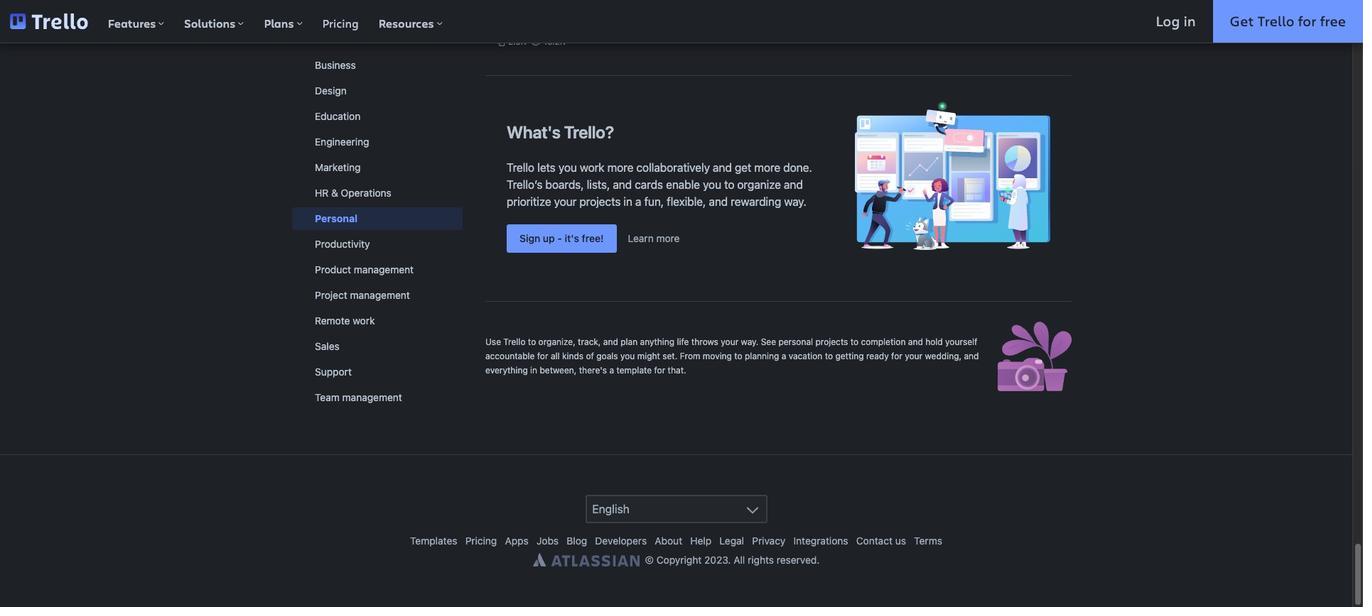 Task type: describe. For each thing, give the bounding box(es) containing it.
integrations
[[794, 535, 849, 548]]

legal
[[720, 535, 745, 548]]

project management link
[[292, 284, 463, 307]]

0 horizontal spatial a
[[610, 366, 614, 376]]

and right the flexible,
[[709, 196, 728, 208]]

trello's
[[507, 178, 543, 191]]

management for product management
[[354, 264, 414, 276]]

log
[[1157, 11, 1181, 31]]

remote work link
[[292, 310, 463, 333]]

apps
[[505, 535, 529, 548]]

2 horizontal spatial more
[[755, 161, 781, 174]]

1 vertical spatial a
[[782, 351, 787, 362]]

trello?
[[564, 122, 614, 142]]

solutions
[[184, 16, 236, 31]]

that.
[[668, 366, 687, 376]]

set.
[[663, 351, 678, 362]]

remote work
[[315, 315, 375, 327]]

of
[[586, 351, 594, 362]]

team
[[315, 392, 340, 404]]

privacy
[[753, 535, 786, 548]]

learn
[[628, 233, 654, 245]]

support
[[315, 366, 352, 378]]

sales
[[315, 341, 340, 353]]

jobs
[[537, 535, 559, 548]]

way. inside trello lets you work more collaboratively and get more done. trello's boards, lists, and cards enable you to organize and prioritize your projects in a fun, flexible, and rewarding way.
[[785, 196, 807, 208]]

between,
[[540, 366, 577, 376]]

management for project management
[[350, 289, 410, 302]]

product management link
[[292, 259, 463, 282]]

trello inside trello lets you work more collaboratively and get more done. trello's boards, lists, and cards enable you to organize and prioritize your projects in a fun, flexible, and rewarding way.
[[507, 161, 535, 174]]

to left getting
[[825, 351, 833, 362]]

and down yourself
[[965, 351, 979, 362]]

resources button
[[369, 0, 453, 43]]

2 horizontal spatial you
[[703, 178, 722, 191]]

remote
[[315, 315, 350, 327]]

planning
[[745, 351, 780, 362]]

templates link
[[410, 535, 458, 548]]

2023.
[[705, 555, 731, 567]]

projects inside the use trello to organize, track, and plan anything life throws your way. see personal projects to completion and hold yourself accountable for all kinds of goals you might set. from moving to planning a vacation to getting ready for your wedding, and everything in between, there's a template for that.
[[816, 337, 849, 348]]

log in
[[1157, 11, 1196, 31]]

apps link
[[505, 535, 529, 548]]

©
[[645, 555, 654, 567]]

yourself
[[946, 337, 978, 348]]

blog link
[[567, 535, 588, 548]]

product
[[315, 264, 351, 276]]

way. inside the use trello to organize, track, and plan anything life throws your way. see personal projects to completion and hold yourself accountable for all kinds of goals you might set. from moving to planning a vacation to getting ready for your wedding, and everything in between, there's a template for that.
[[741, 337, 759, 348]]

track,
[[578, 337, 601, 348]]

team management link
[[292, 387, 463, 410]]

copyright
[[657, 555, 702, 567]]

productivity
[[315, 238, 370, 250]]

projects inside trello lets you work more collaboratively and get more done. trello's boards, lists, and cards enable you to organize and prioritize your projects in a fun, flexible, and rewarding way.
[[580, 196, 621, 208]]

hr & operations
[[315, 187, 392, 199]]

1 vertical spatial pricing link
[[466, 535, 497, 548]]

log in link
[[1140, 0, 1214, 43]]

lets
[[538, 161, 556, 174]]

engineering
[[315, 136, 369, 148]]

management for team management
[[342, 392, 402, 404]]

in inside the use trello to organize, track, and plan anything life throws your way. see personal projects to completion and hold yourself accountable for all kinds of goals you might set. from moving to planning a vacation to getting ready for your wedding, and everything in between, there's a template for that.
[[531, 366, 538, 376]]

boards,
[[546, 178, 584, 191]]

rights
[[748, 555, 774, 567]]

to inside trello lets you work more collaboratively and get more done. trello's boards, lists, and cards enable you to organize and prioritize your projects in a fun, flexible, and rewarding way.
[[725, 178, 735, 191]]

features
[[108, 16, 156, 31]]

developers link
[[595, 535, 647, 548]]

use trello to organize, track, and plan anything life throws your way. see personal projects to completion and hold yourself accountable for all kinds of goals you might set. from moving to planning a vacation to getting ready for your wedding, and everything in between, there's a template for that.
[[486, 337, 979, 376]]

personal icon image
[[981, 320, 1072, 394]]

contact us link
[[857, 535, 907, 548]]

0 vertical spatial pricing link
[[313, 0, 369, 43]]

for left free
[[1299, 11, 1317, 31]]

flexible,
[[667, 196, 706, 208]]

anything
[[640, 337, 675, 348]]

terms
[[915, 535, 943, 548]]

organize,
[[539, 337, 576, 348]]

use
[[486, 337, 501, 348]]

1 horizontal spatial more
[[657, 233, 680, 245]]

and up "goals"
[[604, 337, 619, 348]]

hr
[[315, 187, 329, 199]]

prioritize
[[507, 196, 551, 208]]

&
[[331, 187, 338, 199]]

free
[[1321, 11, 1347, 31]]

design link
[[292, 80, 463, 102]]

and down the done.
[[784, 178, 803, 191]]

project
[[315, 289, 348, 302]]

1 vertical spatial your
[[721, 337, 739, 348]]

from
[[680, 351, 701, 362]]

moving
[[703, 351, 732, 362]]

a inside trello lets you work more collaboratively and get more done. trello's boards, lists, and cards enable you to organize and prioritize your projects in a fun, flexible, and rewarding way.
[[636, 196, 642, 208]]

getting
[[836, 351, 864, 362]]

what's
[[507, 122, 561, 142]]



Task type: vqa. For each thing, say whether or not it's contained in the screenshot.
middle "Trello"
yes



Task type: locate. For each thing, give the bounding box(es) containing it.
more up lists,
[[608, 161, 634, 174]]

about
[[655, 535, 683, 548]]

for right ready
[[892, 351, 903, 362]]

marketing
[[315, 161, 361, 174]]

operations
[[341, 187, 392, 199]]

a down "goals"
[[610, 366, 614, 376]]

sales link
[[292, 336, 463, 358]]

trello up accountable in the left of the page
[[504, 337, 526, 348]]

2 vertical spatial a
[[610, 366, 614, 376]]

2 vertical spatial management
[[342, 392, 402, 404]]

2 horizontal spatial a
[[782, 351, 787, 362]]

projects down lists,
[[580, 196, 621, 208]]

1 vertical spatial you
[[703, 178, 722, 191]]

2 vertical spatial in
[[531, 366, 538, 376]]

pricing up the business
[[323, 16, 359, 31]]

0 vertical spatial you
[[559, 161, 577, 174]]

0 horizontal spatial your
[[554, 196, 577, 208]]

collaboratively
[[637, 161, 710, 174]]

to left "organize,"
[[528, 337, 536, 348]]

get trello for free
[[1231, 11, 1347, 31]]

and right lists,
[[613, 178, 632, 191]]

business
[[315, 59, 356, 71]]

and
[[713, 161, 732, 174], [613, 178, 632, 191], [784, 178, 803, 191], [709, 196, 728, 208], [604, 337, 619, 348], [909, 337, 924, 348], [965, 351, 979, 362]]

you right enable
[[703, 178, 722, 191]]

management down productivity "link"
[[354, 264, 414, 276]]

in right log
[[1184, 11, 1196, 31]]

hr & operations link
[[292, 182, 463, 205]]

way. down the done.
[[785, 196, 807, 208]]

0 horizontal spatial pricing
[[323, 16, 359, 31]]

trello right "get" at the right top of the page
[[1258, 11, 1295, 31]]

you down plan
[[621, 351, 635, 362]]

solutions button
[[174, 0, 254, 43]]

1 vertical spatial management
[[350, 289, 410, 302]]

education
[[315, 110, 361, 122]]

0 vertical spatial a
[[636, 196, 642, 208]]

developers
[[595, 535, 647, 548]]

1 horizontal spatial in
[[624, 196, 633, 208]]

wedding,
[[925, 351, 962, 362]]

1 horizontal spatial you
[[621, 351, 635, 362]]

you
[[559, 161, 577, 174], [703, 178, 722, 191], [621, 351, 635, 362]]

for left all
[[537, 351, 549, 362]]

0 vertical spatial in
[[1184, 11, 1196, 31]]

team management
[[315, 392, 402, 404]]

lists,
[[587, 178, 610, 191]]

your left wedding,
[[905, 351, 923, 362]]

a down personal
[[782, 351, 787, 362]]

see
[[761, 337, 777, 348]]

sign up - it's free!
[[520, 233, 604, 245]]

1 vertical spatial way.
[[741, 337, 759, 348]]

0 horizontal spatial in
[[531, 366, 538, 376]]

product management
[[315, 264, 414, 276]]

1 vertical spatial projects
[[816, 337, 849, 348]]

pricing left the apps link
[[466, 535, 497, 548]]

0 vertical spatial management
[[354, 264, 414, 276]]

0 vertical spatial way.
[[785, 196, 807, 208]]

in
[[1184, 11, 1196, 31], [624, 196, 633, 208], [531, 366, 538, 376]]

throws
[[692, 337, 719, 348]]

1 vertical spatial trello
[[507, 161, 535, 174]]

plan
[[621, 337, 638, 348]]

trello lets you work more collaboratively and get more done. trello's boards, lists, and cards enable you to organize and prioritize your projects in a fun, flexible, and rewarding way.
[[507, 161, 813, 208]]

1 vertical spatial work
[[353, 315, 375, 327]]

0 horizontal spatial projects
[[580, 196, 621, 208]]

management down the "support" link
[[342, 392, 402, 404]]

1 horizontal spatial pricing link
[[466, 535, 497, 548]]

your inside trello lets you work more collaboratively and get more done. trello's boards, lists, and cards enable you to organize and prioritize your projects in a fun, flexible, and rewarding way.
[[554, 196, 577, 208]]

1 horizontal spatial pricing
[[466, 535, 497, 548]]

and left hold
[[909, 337, 924, 348]]

trello inside the use trello to organize, track, and plan anything life throws your way. see personal projects to completion and hold yourself accountable for all kinds of goals you might set. from moving to planning a vacation to getting ready for your wedding, and everything in between, there's a template for that.
[[504, 337, 526, 348]]

to
[[725, 178, 735, 191], [528, 337, 536, 348], [851, 337, 859, 348], [735, 351, 743, 362], [825, 351, 833, 362]]

1 vertical spatial in
[[624, 196, 633, 208]]

jobs link
[[537, 535, 559, 548]]

productivity link
[[292, 233, 463, 256]]

work up lists,
[[580, 161, 605, 174]]

0 horizontal spatial you
[[559, 161, 577, 174]]

0 horizontal spatial pricing link
[[313, 0, 369, 43]]

and left get
[[713, 161, 732, 174]]

management down product management link
[[350, 289, 410, 302]]

us
[[896, 535, 907, 548]]

life
[[677, 337, 689, 348]]

get
[[735, 161, 752, 174]]

0 vertical spatial your
[[554, 196, 577, 208]]

0 horizontal spatial work
[[353, 315, 375, 327]]

1 horizontal spatial your
[[721, 337, 739, 348]]

more up organize
[[755, 161, 781, 174]]

resources
[[379, 16, 434, 31]]

work inside trello lets you work more collaboratively and get more done. trello's boards, lists, and cards enable you to organize and prioritize your projects in a fun, flexible, and rewarding way.
[[580, 161, 605, 174]]

learn more link
[[628, 233, 680, 245]]

-
[[558, 233, 562, 245]]

your up moving
[[721, 337, 739, 348]]

all
[[734, 555, 745, 567]]

template
[[617, 366, 652, 376]]

1 horizontal spatial work
[[580, 161, 605, 174]]

pricing link up the business
[[313, 0, 369, 43]]

contact us
[[857, 535, 907, 548]]

vacation
[[789, 351, 823, 362]]

for
[[1299, 11, 1317, 31], [537, 351, 549, 362], [892, 351, 903, 362], [655, 366, 666, 376]]

trello image
[[10, 13, 88, 29], [10, 13, 88, 29]]

trello for to
[[504, 337, 526, 348]]

done.
[[784, 161, 813, 174]]

2.5k
[[508, 36, 527, 47]]

you up "boards,"
[[559, 161, 577, 174]]

up
[[543, 233, 555, 245]]

1 horizontal spatial way.
[[785, 196, 807, 208]]

learn more
[[628, 233, 680, 245]]

privacy link
[[753, 535, 786, 548]]

free!
[[582, 233, 604, 245]]

get trello for free link
[[1214, 0, 1364, 43]]

0 horizontal spatial more
[[608, 161, 634, 174]]

blog
[[567, 535, 588, 548]]

in left fun, at the left top of page
[[624, 196, 633, 208]]

2 vertical spatial you
[[621, 351, 635, 362]]

0 horizontal spatial way.
[[741, 337, 759, 348]]

fun,
[[645, 196, 664, 208]]

legal link
[[720, 535, 745, 548]]

pricing link left the apps link
[[466, 535, 497, 548]]

work inside remote work link
[[353, 315, 375, 327]]

cards
[[635, 178, 663, 191]]

2 vertical spatial trello
[[504, 337, 526, 348]]

2 horizontal spatial your
[[905, 351, 923, 362]]

1 horizontal spatial a
[[636, 196, 642, 208]]

work
[[580, 161, 605, 174], [353, 315, 375, 327]]

0 vertical spatial pricing
[[323, 16, 359, 31]]

projects
[[580, 196, 621, 208], [816, 337, 849, 348]]

in left between,
[[531, 366, 538, 376]]

all
[[551, 351, 560, 362]]

everything
[[486, 366, 528, 376]]

work down "project management"
[[353, 315, 375, 327]]

templates
[[410, 535, 458, 548]]

it's
[[565, 233, 580, 245]]

your down "boards,"
[[554, 196, 577, 208]]

1 vertical spatial pricing
[[466, 535, 497, 548]]

a
[[636, 196, 642, 208], [782, 351, 787, 362], [610, 366, 614, 376]]

to up getting
[[851, 337, 859, 348]]

projects up getting
[[816, 337, 849, 348]]

way. up planning
[[741, 337, 759, 348]]

0 vertical spatial trello
[[1258, 11, 1295, 31]]

business link
[[292, 54, 463, 77]]

plans
[[264, 16, 294, 31]]

integrations link
[[794, 535, 849, 548]]

more right learn
[[657, 233, 680, 245]]

hold
[[926, 337, 943, 348]]

terms link
[[915, 535, 943, 548]]

help
[[691, 535, 712, 548]]

sign up - it's free! button
[[507, 225, 617, 253]]

trello for for
[[1258, 11, 1295, 31]]

0 vertical spatial projects
[[580, 196, 621, 208]]

a left fun, at the left top of page
[[636, 196, 642, 208]]

1 horizontal spatial projects
[[816, 337, 849, 348]]

support link
[[292, 361, 463, 384]]

2 vertical spatial your
[[905, 351, 923, 362]]

2 horizontal spatial in
[[1184, 11, 1196, 31]]

© copyright 2023. all rights reserved.
[[645, 555, 820, 567]]

to left organize
[[725, 178, 735, 191]]

trello up trello's
[[507, 161, 535, 174]]

sign up - it's free! link
[[507, 225, 617, 253]]

personal
[[315, 213, 358, 225]]

what's trello?
[[507, 122, 614, 142]]

to right moving
[[735, 351, 743, 362]]

project management
[[315, 289, 410, 302]]

ready
[[867, 351, 889, 362]]

trello inside get trello for free link
[[1258, 11, 1295, 31]]

you inside the use trello to organize, track, and plan anything life throws your way. see personal projects to completion and hold yourself accountable for all kinds of goals you might set. from moving to planning a vacation to getting ready for your wedding, and everything in between, there's a template for that.
[[621, 351, 635, 362]]

for left that.
[[655, 366, 666, 376]]

engineering link
[[292, 131, 463, 154]]

in inside trello lets you work more collaboratively and get more done. trello's boards, lists, and cards enable you to organize and prioritize your projects in a fun, flexible, and rewarding way.
[[624, 196, 633, 208]]

sign
[[520, 233, 541, 245]]

get
[[1231, 11, 1255, 31]]

0 vertical spatial work
[[580, 161, 605, 174]]

reserved.
[[777, 555, 820, 567]]

might
[[638, 351, 661, 362]]



